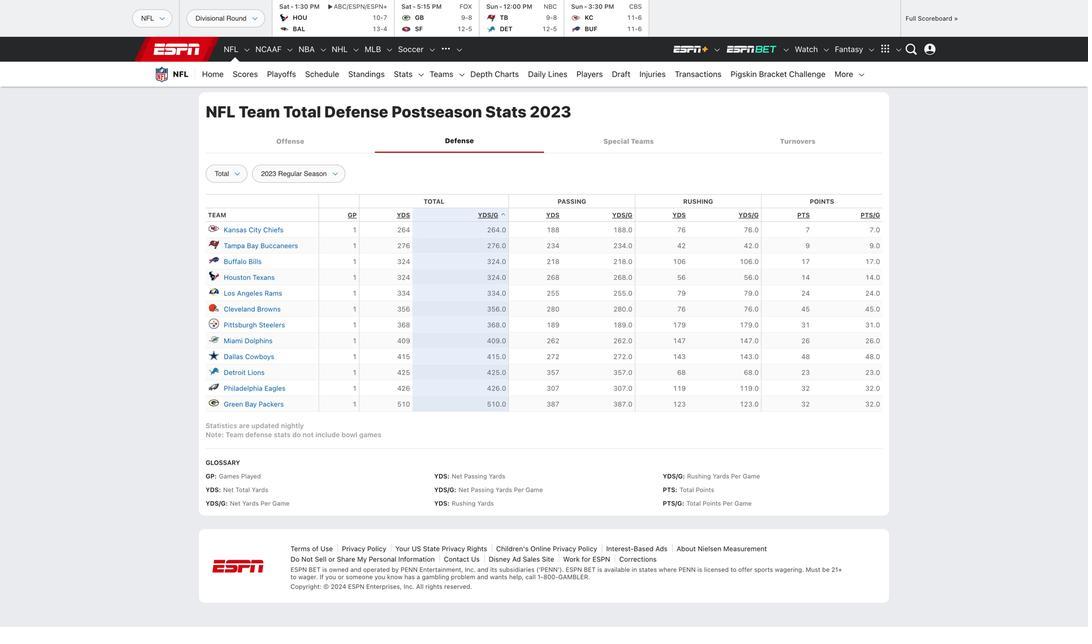 Task type: locate. For each thing, give the bounding box(es) containing it.
1 vertical spatial 11-6
[[627, 25, 642, 33]]

1 sat from the left
[[279, 3, 290, 10]]

yds/g : net yards per game
[[206, 500, 290, 507]]

2 vertical spatial nfl
[[206, 102, 236, 121]]

ncaaf image
[[286, 46, 294, 54]]

2 1 from the top
[[353, 242, 357, 250]]

gb
[[415, 14, 424, 21]]

9- for fox
[[462, 14, 469, 21]]

steelers
[[259, 321, 285, 329]]

2 324.0 from the top
[[487, 274, 507, 282]]

us
[[412, 545, 421, 553]]

0 horizontal spatial gp
[[206, 473, 215, 480]]

31.0
[[866, 321, 881, 329]]

fantasy
[[836, 44, 864, 54]]

0 vertical spatial nfl
[[224, 44, 239, 54]]

1 76 from the top
[[678, 226, 686, 234]]

espn
[[349, 3, 365, 10], [593, 556, 611, 563], [291, 566, 307, 574], [566, 566, 582, 574], [348, 583, 365, 591]]

1 vertical spatial 76
[[678, 305, 686, 313]]

pts/g up "7.0"
[[861, 212, 881, 219]]

1 for 189
[[353, 321, 357, 329]]

work
[[564, 556, 580, 563]]

draft
[[612, 69, 631, 79]]

334.0
[[487, 289, 507, 297]]

0 horizontal spatial 12-5
[[458, 25, 472, 33]]

12-
[[458, 25, 469, 33], [543, 25, 553, 33]]

0 vertical spatial 324
[[398, 258, 410, 266]]

12-5 up more sports icon
[[458, 25, 472, 33]]

32
[[802, 385, 811, 393], [802, 400, 811, 408]]

cleveland browns image
[[208, 302, 219, 314]]

2 12-5 from the left
[[543, 25, 557, 33]]

houston texans
[[224, 274, 275, 282]]

gambler.
[[559, 574, 590, 581]]

sat left 1:30
[[279, 3, 290, 10]]

net for net yards per game
[[230, 500, 241, 507]]

yards down played
[[252, 487, 268, 494]]

0 horizontal spatial is
[[323, 566, 327, 574]]

12- up global navigation element
[[543, 25, 553, 33]]

14.0
[[866, 274, 881, 282]]

sun for sun 12:00 pm
[[487, 3, 498, 10]]

points up pts link
[[810, 198, 835, 205]]

1 horizontal spatial penn
[[679, 566, 696, 574]]

1 horizontal spatial 12-5
[[543, 25, 557, 33]]

yds/g up 42.0
[[739, 212, 759, 219]]

1 vertical spatial 324
[[398, 274, 410, 282]]

32.0
[[866, 385, 881, 393], [866, 400, 881, 408]]

you up the enterprises,
[[375, 574, 386, 581]]

los
[[224, 289, 235, 297]]

76
[[678, 226, 686, 234], [678, 305, 686, 313]]

help,
[[510, 574, 524, 581]]

passing up 188
[[558, 198, 587, 205]]

dallas cowboys image
[[208, 350, 219, 361]]

9-8 down fox
[[462, 14, 472, 21]]

net for net passing yards
[[452, 473, 463, 480]]

10-
[[373, 14, 384, 21]]

green bay packers image
[[208, 397, 219, 409]]

179
[[673, 321, 686, 329]]

6 1 from the top
[[353, 305, 357, 313]]

0 horizontal spatial pts
[[663, 487, 676, 494]]

espn bet image
[[783, 46, 791, 54]]

pm right 3:30
[[605, 3, 615, 10]]

76 down 79
[[678, 305, 686, 313]]

1 horizontal spatial 9-8
[[547, 14, 557, 21]]

7 down pts link
[[806, 226, 811, 234]]

10 1 from the top
[[353, 369, 357, 377]]

sat for sat 5:15 pm
[[402, 3, 412, 10]]

0 horizontal spatial yds link
[[397, 212, 410, 219]]

teams right special
[[631, 137, 654, 145]]

: for total points
[[676, 487, 678, 494]]

your
[[396, 545, 410, 553]]

0 vertical spatial 11-6
[[627, 14, 642, 21]]

: for net yards per game
[[226, 500, 228, 507]]

11- for buf
[[627, 25, 638, 33]]

nhl link
[[327, 37, 353, 62]]

0 vertical spatial passing
[[558, 198, 587, 205]]

yds
[[397, 212, 410, 219], [547, 212, 560, 219], [673, 212, 686, 219], [435, 473, 448, 480], [206, 487, 219, 494], [435, 500, 448, 507]]

0 horizontal spatial 9-8
[[462, 14, 472, 21]]

76.0 down 79.0
[[744, 305, 759, 313]]

in
[[632, 566, 637, 574]]

passing for net passing yards per game
[[471, 487, 494, 494]]

7 up 4
[[384, 14, 388, 21]]

is down work for espn on the bottom of page
[[598, 566, 603, 574]]

2 12- from the left
[[543, 25, 553, 33]]

yards down yds/g : net passing yards per game
[[478, 500, 494, 507]]

privacy up contact
[[442, 545, 465, 553]]

0 horizontal spatial bet
[[309, 566, 321, 574]]

0 vertical spatial 76.0
[[744, 226, 759, 234]]

1 horizontal spatial yds link
[[547, 212, 560, 219]]

2 yds link from the left
[[547, 212, 560, 219]]

2 vertical spatial passing
[[471, 487, 494, 494]]

stats inside standings page main content
[[486, 102, 527, 121]]

1 horizontal spatial teams
[[631, 137, 654, 145]]

2 8 from the left
[[553, 14, 557, 21]]

tb
[[500, 14, 509, 21]]

sat for sat 1:30 pm
[[279, 3, 290, 10]]

is left licensed on the right
[[698, 566, 703, 574]]

bet down work for espn link
[[584, 566, 596, 574]]

yds link up 264
[[397, 212, 410, 219]]

68
[[678, 369, 686, 377]]

1 vertical spatial pts
[[663, 487, 676, 494]]

1 for 307
[[353, 385, 357, 393]]

nfl image
[[243, 46, 251, 54]]

wager.
[[299, 574, 318, 581]]

1 vertical spatial defense
[[445, 137, 474, 145]]

9-8 down nbc
[[547, 14, 557, 21]]

yds/g link up 264.0
[[478, 212, 507, 219]]

pm
[[310, 3, 320, 10], [432, 3, 442, 10], [523, 3, 533, 10], [605, 3, 615, 10]]

324 for 268
[[398, 274, 410, 282]]

1 vertical spatial pts/g
[[663, 500, 683, 507]]

425.0
[[487, 369, 507, 377]]

1 penn from the left
[[401, 566, 418, 574]]

espn bet image
[[726, 45, 778, 54]]

272.0
[[614, 353, 633, 361]]

1 5 from the left
[[469, 25, 472, 33]]

12 1 from the top
[[353, 400, 357, 408]]

1 vertical spatial 324.0
[[487, 274, 507, 282]]

9- down nbc
[[547, 14, 553, 21]]

1 76.0 from the top
[[744, 226, 759, 234]]

points down pts : total points
[[703, 500, 722, 507]]

played
[[241, 473, 261, 480]]

9-8 for nbc
[[547, 14, 557, 21]]

yards up yds/g : net passing yards per game
[[489, 473, 506, 480]]

defense down standings link
[[325, 102, 389, 121]]

per for yds/g : rushing yards per game
[[732, 473, 742, 480]]

2 9- from the left
[[547, 14, 553, 21]]

79
[[678, 289, 686, 297]]

0 horizontal spatial more espn image
[[877, 41, 894, 58]]

2 9-8 from the left
[[547, 14, 557, 21]]

48.0
[[866, 353, 881, 361]]

0 horizontal spatial 5
[[469, 25, 472, 33]]

0 vertical spatial 32.0
[[866, 385, 881, 393]]

gp for gp
[[348, 212, 357, 219]]

255.0
[[614, 289, 633, 297]]

2 32 from the top
[[802, 400, 811, 408]]

1 horizontal spatial 8
[[553, 14, 557, 21]]

detroit lions image
[[208, 366, 219, 377]]

yds/g link up 188.0
[[613, 212, 633, 219]]

2 yds/g link from the left
[[613, 212, 633, 219]]

yds : net passing yards
[[435, 473, 506, 480]]

1 horizontal spatial yds/g link
[[613, 212, 633, 219]]

wagering.
[[775, 566, 805, 574]]

espn right abc
[[349, 3, 365, 10]]

pts up pts/g : total points per game
[[663, 487, 676, 494]]

policy up personal at the left bottom of page
[[367, 545, 387, 553]]

12- up more sports icon
[[458, 25, 469, 33]]

12- for nbc
[[543, 25, 553, 33]]

children's online privacy policy link
[[497, 545, 598, 553]]

2 76 from the top
[[678, 305, 686, 313]]

total for pts/g
[[687, 500, 701, 507]]

about nielsen measurement do not sell or share my personal information
[[291, 545, 768, 563]]

to
[[731, 566, 737, 574], [291, 574, 297, 581]]

1 vertical spatial teams
[[631, 137, 654, 145]]

yds up 188
[[547, 212, 560, 219]]

mlb image
[[386, 46, 394, 54]]

1 horizontal spatial inc.
[[465, 566, 476, 574]]

stats down charts on the left of the page
[[486, 102, 527, 121]]

3 yds link from the left
[[673, 212, 686, 219]]

1 vertical spatial gp
[[206, 473, 215, 480]]

23.0
[[866, 369, 881, 377]]

324.0 down 276.0
[[487, 258, 507, 266]]

nhl image
[[353, 46, 360, 54]]

5 1 from the top
[[353, 289, 357, 297]]

team down are
[[226, 431, 244, 439]]

passing down yds : net passing yards
[[471, 487, 494, 494]]

1 horizontal spatial policy
[[579, 545, 598, 553]]

1 horizontal spatial you
[[375, 574, 386, 581]]

yds up 264
[[397, 212, 410, 219]]

or right sell
[[329, 556, 335, 563]]

include
[[316, 431, 340, 439]]

1 vertical spatial 11-
[[627, 25, 638, 33]]

kansas city chiefs image
[[208, 223, 219, 234]]

1 1 from the top
[[353, 226, 357, 234]]

8 for fox
[[469, 14, 472, 21]]

rushing up 42
[[684, 198, 714, 205]]

2 vertical spatial rushing
[[452, 500, 476, 507]]

philadelphia eagles image
[[208, 381, 219, 393]]

about nielsen measurement link
[[677, 545, 768, 553]]

to left offer
[[731, 566, 737, 574]]

1 vertical spatial stats
[[486, 102, 527, 121]]

76 up 42
[[678, 226, 686, 234]]

3 yds/g link from the left
[[739, 212, 759, 219]]

0 vertical spatial 7
[[384, 14, 388, 21]]

2 6 from the top
[[638, 25, 642, 33]]

to left wager.
[[291, 574, 297, 581]]

1 horizontal spatial or
[[338, 574, 344, 581]]

3 1 from the top
[[353, 258, 357, 266]]

home
[[202, 69, 224, 79]]

1 11- from the top
[[627, 14, 638, 21]]

324.0 up 334.0
[[487, 274, 507, 282]]

1 horizontal spatial 5
[[553, 25, 557, 33]]

268
[[547, 274, 560, 282]]

0 horizontal spatial or
[[329, 556, 335, 563]]

soccer image
[[429, 46, 436, 54]]

yds up 42
[[673, 212, 686, 219]]

119.0
[[740, 385, 759, 393]]

yds/g up pts : total points
[[663, 473, 683, 480]]

2 pm from the left
[[432, 3, 442, 10]]

stats left stats icon
[[394, 69, 413, 79]]

depth charts
[[471, 69, 519, 79]]

8 1 from the top
[[353, 337, 357, 345]]

yds link up 42
[[673, 212, 686, 219]]

: for net passing yards per game
[[455, 487, 457, 494]]

2 horizontal spatial is
[[698, 566, 703, 574]]

0 vertical spatial pts
[[798, 212, 811, 219]]

bal
[[293, 25, 305, 33]]

team inside statistics are updated nightly note: team defense stats do not include bowl games
[[226, 431, 244, 439]]

0 vertical spatial defense
[[325, 102, 389, 121]]

pts/g down pts : total points
[[663, 500, 683, 507]]

1 horizontal spatial stats
[[486, 102, 527, 121]]

rushing down yds : net passing yards
[[452, 500, 476, 507]]

tab list
[[206, 130, 883, 153]]

1 9- from the left
[[462, 14, 469, 21]]

2 sun from the left
[[572, 3, 583, 10]]

: for rushing yards
[[448, 500, 450, 507]]

yds/g : rushing yards per game
[[663, 473, 761, 480]]

4 1 from the top
[[353, 274, 357, 282]]

1 vertical spatial or
[[338, 574, 344, 581]]

ads
[[656, 545, 668, 553]]

0 horizontal spatial 7
[[384, 14, 388, 21]]

espn+
[[367, 3, 388, 10]]

1 horizontal spatial sat
[[402, 3, 412, 10]]

pm right 12:00
[[523, 3, 533, 10]]

1 32.0 from the top
[[866, 385, 881, 393]]

1 vertical spatial rushing
[[688, 473, 711, 480]]

or up 2024
[[338, 574, 344, 581]]

fantasy image
[[868, 46, 876, 54]]

penn down "information"
[[401, 566, 418, 574]]

yds/g down yds : net total yards
[[206, 500, 226, 507]]

11-6 for buf
[[627, 25, 642, 33]]

1 vertical spatial team
[[208, 212, 226, 219]]

1 horizontal spatial bet
[[584, 566, 596, 574]]

1 vertical spatial points
[[696, 487, 715, 494]]

1 vertical spatial 32
[[802, 400, 811, 408]]

nfl left home
[[173, 69, 189, 79]]

is down sell
[[323, 566, 327, 574]]

0 vertical spatial stats
[[394, 69, 413, 79]]

9- down fox
[[462, 14, 469, 21]]

2023
[[530, 102, 572, 121]]

12-5
[[458, 25, 472, 33], [543, 25, 557, 33]]

espn more sports home page image
[[438, 41, 455, 58]]

2 sat from the left
[[402, 3, 412, 10]]

143.0
[[740, 353, 759, 361]]

1 horizontal spatial gp
[[348, 212, 357, 219]]

philadelphia eagles
[[224, 385, 286, 393]]

1 privacy from the left
[[342, 545, 366, 553]]

1 8 from the left
[[469, 14, 472, 21]]

defense
[[325, 102, 389, 121], [445, 137, 474, 145]]

nfl left nfl image
[[224, 44, 239, 54]]

8 down nbc
[[553, 14, 557, 21]]

76.0
[[744, 226, 759, 234], [744, 305, 759, 313]]

334
[[398, 289, 410, 297]]

personal
[[369, 556, 397, 563]]

368
[[398, 321, 410, 329]]

nfl link left the home link
[[148, 62, 195, 87]]

you right if
[[326, 574, 336, 581]]

rushing for rushing yards per game
[[688, 473, 711, 480]]

pts for pts
[[798, 212, 811, 219]]

324 down 276
[[398, 258, 410, 266]]

tab list inside standings page main content
[[206, 130, 883, 153]]

1 for 188
[[353, 226, 357, 234]]

fox
[[460, 3, 472, 10]]

policy up work for espn on the bottom of page
[[579, 545, 598, 553]]

1 for 218
[[353, 258, 357, 266]]

1 horizontal spatial 7
[[806, 226, 811, 234]]

stats
[[274, 431, 291, 439]]

game for pts/g : total points per game
[[735, 500, 752, 507]]

2 324 from the top
[[398, 274, 410, 282]]

privacy up work
[[553, 545, 577, 553]]

1 vertical spatial 76.0
[[744, 305, 759, 313]]

0 horizontal spatial 9-
[[462, 14, 469, 21]]

penn right where
[[679, 566, 696, 574]]

276.0
[[487, 242, 507, 250]]

inc. down has
[[404, 583, 415, 591]]

0 horizontal spatial 12-
[[458, 25, 469, 33]]

0 horizontal spatial defense
[[325, 102, 389, 121]]

0 horizontal spatial nfl link
[[148, 62, 195, 87]]

points up pts/g : total points per game
[[696, 487, 715, 494]]

2 bet from the left
[[584, 566, 596, 574]]

: for net total yards
[[219, 487, 221, 494]]

pm right 1:30
[[310, 3, 320, 10]]

sun left 3:30
[[572, 3, 583, 10]]

2 vertical spatial points
[[703, 500, 722, 507]]

bay for green
[[245, 400, 257, 408]]

0 vertical spatial 76
[[678, 226, 686, 234]]

yds/g : net passing yards per game
[[435, 487, 543, 494]]

nfl down the home link
[[206, 102, 236, 121]]

3 pm from the left
[[523, 3, 533, 10]]

standings link
[[344, 62, 390, 87]]

2 32.0 from the top
[[866, 400, 881, 408]]

0 vertical spatial bay
[[247, 242, 259, 250]]

2 horizontal spatial yds/g link
[[739, 212, 759, 219]]

houston texans link
[[224, 272, 275, 283]]

sat
[[279, 3, 290, 10], [402, 3, 412, 10]]

hou
[[293, 14, 307, 21]]

0 horizontal spatial pts/g
[[663, 500, 683, 507]]

2 11-6 from the top
[[627, 25, 642, 33]]

1 vertical spatial inc.
[[404, 583, 415, 591]]

bay down philadelphia eagles on the left bottom
[[245, 400, 257, 408]]

sun left 12:00
[[487, 3, 498, 10]]

inc. down us
[[465, 566, 476, 574]]

nfl link up the scores
[[219, 37, 243, 62]]

0 horizontal spatial you
[[326, 574, 336, 581]]

1 324.0 from the top
[[487, 258, 507, 266]]

0 vertical spatial 11-
[[627, 14, 638, 21]]

1 vertical spatial passing
[[464, 473, 487, 480]]

1 horizontal spatial privacy
[[442, 545, 465, 553]]

9 1 from the top
[[353, 353, 357, 361]]

1 horizontal spatial pts/g
[[861, 212, 881, 219]]

1 horizontal spatial pts
[[798, 212, 811, 219]]

1 324 from the top
[[398, 258, 410, 266]]

pts/g for pts/g
[[861, 212, 881, 219]]

0 horizontal spatial penn
[[401, 566, 418, 574]]

yds up yds : rushing yards
[[435, 473, 448, 480]]

1 sun from the left
[[487, 3, 498, 10]]

147.0
[[740, 337, 759, 345]]

sat left 5:15 in the left top of the page
[[402, 3, 412, 10]]

5 down fox
[[469, 25, 472, 33]]

7 1 from the top
[[353, 321, 357, 329]]

bay down kansas city chiefs
[[247, 242, 259, 250]]

12-5 up global navigation element
[[543, 25, 557, 33]]

2 horizontal spatial yds link
[[673, 212, 686, 219]]

your us state privacy rights link
[[396, 545, 488, 553]]

2 11- from the top
[[627, 25, 638, 33]]

yds/g link up 42.0
[[739, 212, 759, 219]]

privacy up share
[[342, 545, 366, 553]]

turnovers link
[[714, 131, 883, 152]]

1 11-6 from the top
[[627, 14, 642, 21]]

0 horizontal spatial privacy
[[342, 545, 366, 553]]

1 horizontal spatial sun
[[572, 3, 583, 10]]

0 horizontal spatial stats
[[394, 69, 413, 79]]

1 pm from the left
[[310, 3, 320, 10]]

0 vertical spatial 324.0
[[487, 258, 507, 266]]

1 12-5 from the left
[[458, 25, 472, 33]]

pm for sat 1:30 pm
[[310, 3, 320, 10]]

7 inside standings page main content
[[806, 226, 811, 234]]

0 horizontal spatial 8
[[469, 14, 472, 21]]

5 down nbc
[[553, 25, 557, 33]]

0 vertical spatial or
[[329, 556, 335, 563]]

bay
[[247, 242, 259, 250], [245, 400, 257, 408]]

home link
[[198, 62, 228, 87]]

rushing up pts : total points
[[688, 473, 711, 480]]

nba image
[[319, 46, 327, 54]]

11-6 for kc
[[627, 14, 642, 21]]

1 12- from the left
[[458, 25, 469, 33]]

5 for nbc
[[553, 25, 557, 33]]

rushing for rushing yards
[[452, 500, 476, 507]]

is
[[323, 566, 327, 574], [598, 566, 603, 574], [698, 566, 703, 574]]

2 76.0 from the top
[[744, 305, 759, 313]]

0 horizontal spatial yds/g link
[[478, 212, 507, 219]]

0 horizontal spatial inc.
[[404, 583, 415, 591]]

yds/g up 188.0
[[613, 212, 633, 219]]

324.0 for 218
[[487, 258, 507, 266]]

more image
[[858, 71, 866, 79]]

more espn image
[[877, 41, 894, 58], [896, 46, 903, 54]]

2 5 from the left
[[553, 25, 557, 33]]

1 6 from the top
[[638, 14, 642, 21]]

8 down fox
[[469, 14, 472, 21]]

1 9-8 from the left
[[462, 14, 472, 21]]

pittsburgh steelers image
[[208, 318, 219, 329]]

3 privacy from the left
[[553, 545, 577, 553]]

1 yds/g link from the left
[[478, 212, 507, 219]]

espn down do
[[291, 566, 307, 574]]

offense
[[276, 137, 304, 145]]

pittsburgh
[[224, 321, 257, 329]]

11 1 from the top
[[353, 385, 357, 393]]

team up kansas city chiefs image
[[208, 212, 226, 219]]

daily
[[528, 69, 546, 79]]

ad
[[513, 556, 521, 563]]

1 horizontal spatial 9-
[[547, 14, 553, 21]]

31
[[802, 321, 811, 329]]

11-6
[[627, 14, 642, 21], [627, 25, 642, 33]]

espn down someone
[[348, 583, 365, 591]]

tampa bay buccaneers link
[[224, 240, 298, 251]]

1 horizontal spatial is
[[598, 566, 603, 574]]

0 vertical spatial pts/g
[[861, 212, 881, 219]]

bet down sell
[[309, 566, 321, 574]]

based
[[634, 545, 654, 553]]

1 vertical spatial 6
[[638, 25, 642, 33]]

4 pm from the left
[[605, 3, 615, 10]]

1 vertical spatial 32.0
[[866, 400, 881, 408]]

pts up 9
[[798, 212, 811, 219]]

tampa bay buccaneers
[[224, 242, 298, 250]]

dallas
[[224, 353, 243, 361]]

pts/g for pts/g : total points per game
[[663, 500, 683, 507]]

1 32 from the top
[[802, 385, 811, 393]]

per for pts/g : total points per game
[[723, 500, 733, 507]]

tampa bay buccaneers image
[[208, 239, 219, 250]]

tab list containing defense
[[206, 130, 883, 153]]

1 vertical spatial 7
[[806, 226, 811, 234]]

team
[[239, 102, 280, 121], [208, 212, 226, 219], [226, 431, 244, 439]]

team down scores link
[[239, 102, 280, 121]]

1 vertical spatial nfl
[[173, 69, 189, 79]]

324 up 334
[[398, 274, 410, 282]]

0 vertical spatial teams
[[430, 69, 454, 79]]

detroit lions
[[224, 369, 265, 377]]



Task type: vqa. For each thing, say whether or not it's contained in the screenshot.
@ associated with the Tickets as low as $19 link
no



Task type: describe. For each thing, give the bounding box(es) containing it.
1:30
[[295, 3, 308, 10]]

5:15
[[417, 3, 431, 10]]

: for rushing yards per game
[[683, 473, 685, 480]]

1 for 234
[[353, 242, 357, 250]]

do not sell or share my personal information link
[[291, 556, 435, 563]]

189.0
[[614, 321, 633, 329]]

10-7
[[373, 14, 388, 21]]

3 is from the left
[[698, 566, 703, 574]]

56.0
[[744, 274, 759, 282]]

espn right for
[[593, 556, 611, 563]]

1 for 272
[[353, 353, 357, 361]]

game for yds/g : net yards per game
[[273, 500, 290, 507]]

not
[[302, 556, 313, 563]]

us
[[471, 556, 480, 563]]

: for games played
[[215, 473, 217, 480]]

pigskin bracket challenge link
[[727, 62, 831, 87]]

bills
[[249, 258, 262, 266]]

76 for 280.0
[[678, 305, 686, 313]]

2 privacy from the left
[[442, 545, 465, 553]]

gp for gp : games played
[[206, 473, 215, 480]]

24
[[802, 289, 811, 297]]

510
[[398, 400, 410, 408]]

32 for 119.0
[[802, 385, 811, 393]]

its
[[491, 566, 498, 574]]

problem
[[451, 574, 476, 581]]

42
[[678, 242, 686, 250]]

measurement
[[724, 545, 768, 553]]

32.0 for 123.0
[[866, 400, 881, 408]]

houston
[[224, 274, 251, 282]]

9-8 for fox
[[462, 14, 472, 21]]

pm for sun 12:00 pm
[[523, 3, 533, 10]]

total for pts
[[680, 487, 695, 494]]

miami
[[224, 337, 243, 345]]

2 policy from the left
[[579, 545, 598, 553]]

1 for 280
[[353, 305, 357, 313]]

yds : net total yards
[[206, 487, 268, 494]]

soccer link
[[394, 37, 429, 62]]

yds down yds : net passing yards
[[435, 500, 448, 507]]

pm for sat 5:15 pm
[[432, 3, 442, 10]]

per for yds/g : net yards per game
[[261, 500, 271, 507]]

1 horizontal spatial nfl link
[[219, 37, 243, 62]]

scoreboard
[[919, 15, 953, 22]]

terms of use link
[[291, 545, 333, 553]]

or inside espn bet is owned and operated by penn entertainment, inc. and its subsidiaries ('penn'). espn bet is available in states where penn is licensed to offer sports wagering. must be 21+ to wager. if you or someone you know has a gambling problem and wants help, call 1-800-gambler. copyright: © 2024 espn enterprises, inc. all rights reserved.
[[338, 574, 344, 581]]

12- for fox
[[458, 25, 469, 33]]

net for net passing yards per game
[[459, 487, 469, 494]]

0 horizontal spatial to
[[291, 574, 297, 581]]

los angeles rams image
[[208, 286, 219, 298]]

ncaaf
[[256, 44, 282, 54]]

pm for sun 3:30 pm
[[605, 3, 615, 10]]

32.0 for 119.0
[[866, 385, 881, 393]]

189
[[547, 321, 560, 329]]

bracket
[[760, 69, 788, 79]]

425
[[398, 369, 410, 377]]

teams inside standings page main content
[[631, 137, 654, 145]]

12:00
[[504, 3, 521, 10]]

page footer region
[[199, 526, 890, 608]]

pts : total points
[[663, 487, 715, 494]]

nbc
[[544, 3, 557, 10]]

307.0
[[614, 385, 633, 393]]

1 for 255
[[353, 289, 357, 297]]

0 vertical spatial inc.
[[465, 566, 476, 574]]

profile management image
[[925, 44, 936, 55]]

entertainment,
[[420, 566, 463, 574]]

262
[[547, 337, 560, 345]]

1 for 357
[[353, 369, 357, 377]]

4
[[384, 25, 388, 33]]

standings page main content
[[199, 92, 890, 520]]

chiefs
[[263, 226, 284, 234]]

cbs
[[630, 3, 642, 10]]

2 is from the left
[[598, 566, 603, 574]]

1 is from the left
[[323, 566, 327, 574]]

or inside about nielsen measurement do not sell or share my personal information
[[329, 556, 335, 563]]

use
[[321, 545, 333, 553]]

12-5 for nbc
[[543, 25, 557, 33]]

nfl inside global navigation element
[[224, 44, 239, 54]]

8 for nbc
[[553, 14, 557, 21]]

must
[[806, 566, 821, 574]]

nfl inside standings page main content
[[206, 102, 236, 121]]

watch image
[[823, 46, 831, 54]]

324 for 218
[[398, 258, 410, 266]]

city
[[249, 226, 262, 234]]

bay for tampa
[[247, 242, 259, 250]]

of
[[312, 545, 319, 553]]

pts for pts : total points
[[663, 487, 676, 494]]

nfl team total defense postseason stats 2023
[[206, 102, 572, 121]]

total for nfl
[[283, 102, 321, 121]]

1 for 262
[[353, 337, 357, 345]]

76 for 188.0
[[678, 226, 686, 234]]

interest-based ads link
[[607, 545, 668, 553]]

510.0
[[487, 400, 507, 408]]

det
[[500, 25, 513, 33]]

1 horizontal spatial to
[[731, 566, 737, 574]]

postseason
[[392, 102, 482, 121]]

turnovers
[[781, 137, 816, 145]]

1 for 268
[[353, 274, 357, 282]]

philadelphia
[[224, 385, 263, 393]]

1 horizontal spatial more espn image
[[896, 46, 903, 54]]

espn down work
[[566, 566, 582, 574]]

points for total points
[[696, 487, 715, 494]]

teams image
[[458, 71, 466, 79]]

yards up pts/g : total points per game
[[713, 473, 730, 480]]

415.0
[[487, 353, 507, 361]]

12-5 for fox
[[458, 25, 472, 33]]

states
[[639, 566, 657, 574]]

yds/g up 264.0
[[478, 212, 499, 219]]

game for yds/g : rushing yards per game
[[743, 473, 761, 480]]

terms
[[291, 545, 310, 553]]

espn plus image
[[714, 46, 722, 54]]

stats link
[[390, 62, 417, 87]]

6 for buf
[[638, 25, 642, 33]]

reserved.
[[445, 583, 472, 591]]

32 for 123.0
[[802, 400, 811, 408]]

yards down yds : net total yards
[[242, 500, 259, 507]]

324.0 for 268
[[487, 274, 507, 282]]

global navigation element
[[148, 37, 941, 62]]

eagles
[[265, 385, 286, 393]]

pigskin bracket challenge
[[731, 69, 826, 79]]

houston texans image
[[208, 270, 219, 282]]

: for total points per game
[[683, 500, 685, 507]]

cowboys
[[245, 353, 274, 361]]

los angeles rams link
[[224, 288, 282, 299]]

9- for nbc
[[547, 14, 553, 21]]

1 for 387
[[353, 400, 357, 408]]

264.0
[[487, 226, 507, 234]]

yds down gp : games played
[[206, 487, 219, 494]]

pigskin
[[731, 69, 757, 79]]

more sports image
[[456, 46, 464, 54]]

daily lines
[[528, 69, 568, 79]]

26.0
[[866, 337, 881, 345]]

1 horizontal spatial defense
[[445, 137, 474, 145]]

13-
[[373, 25, 384, 33]]

points for total points per game
[[703, 500, 722, 507]]

espn+ image
[[673, 45, 709, 54]]

357
[[547, 369, 560, 377]]

angeles
[[237, 289, 263, 297]]

injuries
[[640, 69, 666, 79]]

6 for kc
[[638, 14, 642, 21]]

state
[[423, 545, 440, 553]]

: for net passing yards
[[448, 473, 450, 480]]

statistics are updated nightly note: team defense stats do not include bowl games
[[206, 422, 382, 439]]

special
[[604, 137, 630, 145]]

legal footer navigation element
[[286, 543, 863, 591]]

0 vertical spatial points
[[810, 198, 835, 205]]

409
[[398, 337, 410, 345]]

21+
[[832, 566, 843, 574]]

gp : games played
[[206, 473, 261, 480]]

68.0
[[744, 369, 759, 377]]

cleveland browns link
[[224, 304, 281, 315]]

sun for sun 3:30 pm
[[572, 3, 583, 10]]

1 you from the left
[[326, 574, 336, 581]]

5 for fox
[[469, 25, 472, 33]]

be
[[823, 566, 830, 574]]

2 you from the left
[[375, 574, 386, 581]]

espn image
[[213, 560, 264, 573]]

2 penn from the left
[[679, 566, 696, 574]]

buffalo bills image
[[208, 255, 219, 266]]

buffalo
[[224, 258, 247, 266]]

yards down yds : net passing yards
[[496, 487, 513, 494]]

('penn').
[[537, 566, 564, 574]]

all
[[416, 583, 424, 591]]

1 yds link from the left
[[397, 212, 410, 219]]

1 policy from the left
[[367, 545, 387, 553]]

net for net total yards
[[223, 487, 234, 494]]

1 bet from the left
[[309, 566, 321, 574]]

miami dolphins image
[[208, 334, 219, 345]]

yds/g up yds : rushing yards
[[435, 487, 455, 494]]

17
[[802, 258, 811, 266]]

draft link
[[608, 62, 635, 87]]

rights
[[467, 545, 488, 553]]

1-
[[538, 574, 544, 581]]

0 vertical spatial team
[[239, 102, 280, 121]]

stats image
[[417, 71, 425, 79]]

contact us link
[[444, 556, 480, 563]]

ncaaf link
[[251, 37, 286, 62]]

online
[[531, 545, 551, 553]]

passing for net passing yards
[[464, 473, 487, 480]]

playoffs
[[267, 69, 296, 79]]

privacy policy link
[[342, 545, 387, 553]]

11- for kc
[[627, 14, 638, 21]]

depth charts link
[[466, 62, 524, 87]]

updated
[[252, 422, 279, 430]]

356.0
[[487, 305, 507, 313]]

76.0 for 45
[[744, 305, 759, 313]]

76.0 for 7
[[744, 226, 759, 234]]

0 vertical spatial rushing
[[684, 198, 714, 205]]

56
[[678, 274, 686, 282]]

a
[[417, 574, 420, 581]]

daily lines link
[[524, 62, 572, 87]]

has
[[405, 574, 415, 581]]

17.0
[[866, 258, 881, 266]]



